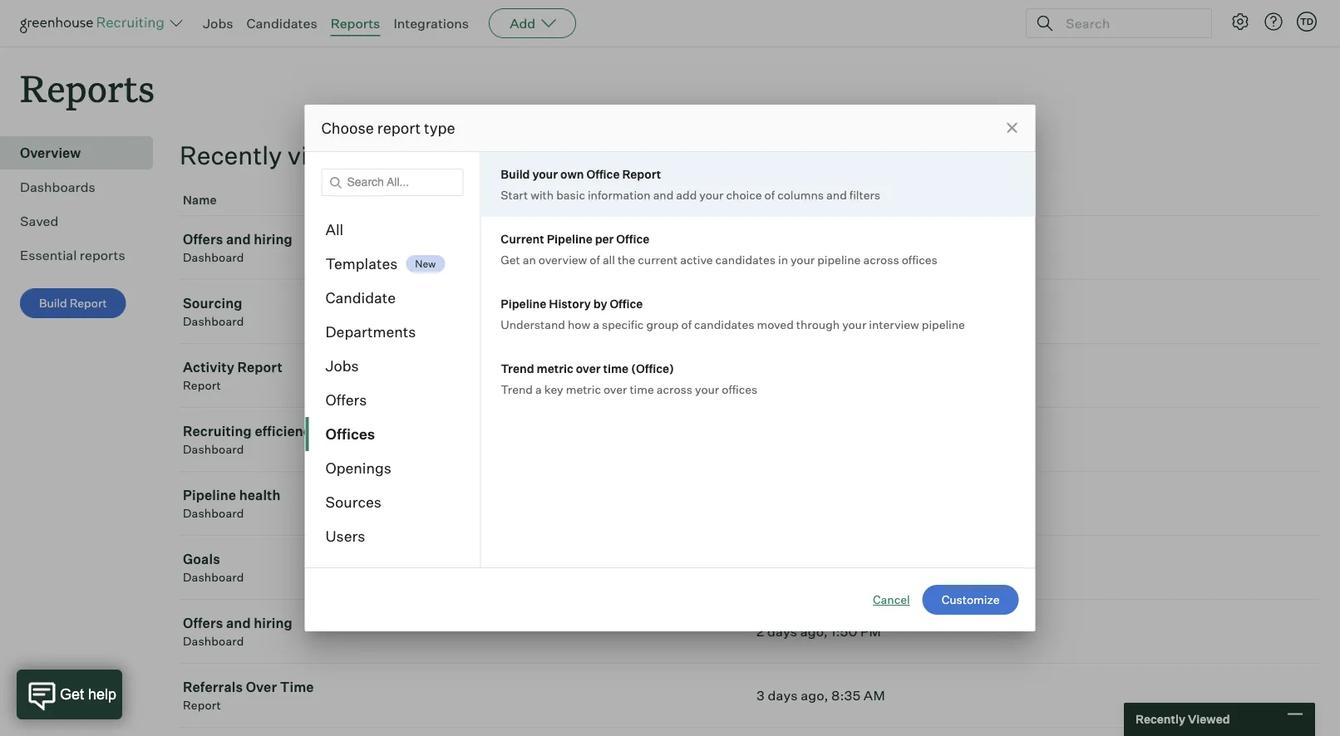 Task type: locate. For each thing, give the bounding box(es) containing it.
0 horizontal spatial reports
[[20, 63, 155, 112]]

office inside the current pipeline per office get an overview of all the current active candidates in your pipeline across offices
[[616, 232, 650, 246]]

your up with
[[532, 167, 558, 181]]

1 vertical spatial pipeline
[[922, 317, 965, 332]]

candidates link
[[247, 15, 317, 32]]

1 horizontal spatial across
[[863, 252, 899, 267]]

saved link
[[20, 211, 146, 231]]

name
[[183, 193, 217, 208]]

reports down the greenhouse recruiting image
[[20, 63, 155, 112]]

0 vertical spatial of
[[765, 188, 775, 202]]

essential
[[20, 247, 77, 264]]

0 horizontal spatial over
[[576, 361, 601, 376]]

office for per
[[616, 232, 650, 246]]

build for build your own office report start with basic information and add your choice of columns and filters
[[501, 167, 530, 181]]

key
[[544, 382, 563, 397]]

(office)
[[631, 361, 674, 376]]

pm
[[863, 304, 883, 320], [865, 560, 886, 576], [861, 624, 881, 640]]

build up start
[[501, 167, 530, 181]]

report down essential reports link
[[70, 296, 107, 311]]

1 horizontal spatial am
[[864, 688, 885, 704]]

2 vertical spatial pm
[[861, 624, 881, 640]]

offices down moved
[[722, 382, 758, 397]]

1 horizontal spatial viewed
[[785, 193, 826, 208]]

referrals
[[183, 679, 243, 696]]

1 horizontal spatial over
[[604, 382, 627, 397]]

2 2 from the top
[[757, 560, 764, 576]]

offers and hiring dashboard up the over
[[183, 615, 293, 649]]

0 vertical spatial offers and hiring dashboard
[[183, 231, 293, 265]]

1 vertical spatial recently
[[1136, 713, 1186, 727]]

1 vertical spatial pm
[[865, 560, 886, 576]]

overview
[[20, 145, 81, 161]]

1 horizontal spatial jobs
[[326, 357, 359, 375]]

your
[[532, 167, 558, 181], [700, 188, 724, 202], [791, 252, 815, 267], [842, 317, 867, 332], [695, 382, 719, 397]]

and
[[653, 188, 674, 202], [827, 188, 847, 202], [226, 231, 251, 248], [226, 615, 251, 632]]

0 vertical spatial across
[[863, 252, 899, 267]]

an
[[523, 252, 536, 267]]

time
[[280, 679, 314, 696]]

office inside build your own office report start with basic information and add your choice of columns and filters
[[587, 167, 620, 181]]

sourcing
[[183, 295, 242, 312]]

1 horizontal spatial recently
[[1136, 713, 1186, 727]]

2 dashboard from the top
[[183, 314, 244, 329]]

0 vertical spatial viewed
[[288, 140, 370, 171]]

pipeline for history
[[501, 296, 547, 311]]

time left (office)
[[603, 361, 629, 376]]

metric right key
[[566, 382, 601, 397]]

am
[[834, 240, 855, 256], [864, 688, 885, 704]]

build report button
[[20, 289, 126, 319]]

ago, for 1:50
[[801, 624, 828, 640]]

greenhouse recruiting image
[[20, 13, 170, 33]]

hiring up the over
[[254, 615, 293, 632]]

1 vertical spatial hiring
[[254, 615, 293, 632]]

a for specific
[[593, 317, 599, 332]]

sourcing dashboard
[[183, 295, 244, 329]]

start
[[501, 188, 528, 202]]

pm right the 4:22
[[863, 304, 883, 320]]

pipeline inside the current pipeline per office get an overview of all the current active candidates in your pipeline across offices
[[547, 232, 593, 246]]

office
[[587, 167, 620, 181], [616, 232, 650, 246], [610, 296, 643, 311]]

jobs link
[[203, 15, 233, 32]]

1 vertical spatial metric
[[566, 382, 601, 397]]

time down (office)
[[630, 382, 654, 397]]

viewed down choose
[[288, 140, 370, 171]]

goals dashboard
[[183, 551, 244, 585]]

build inside build your own office report start with basic information and add your choice of columns and filters
[[501, 167, 530, 181]]

2 days ago, 1:50 pm
[[757, 624, 881, 640]]

0 vertical spatial build
[[501, 167, 530, 181]]

ago, left the 4:22
[[801, 304, 828, 320]]

group
[[646, 317, 679, 332]]

jobs inside choose report type dialog
[[326, 357, 359, 375]]

over right key
[[604, 382, 627, 397]]

pipeline inside pipeline history by office understand how a specific group of candidates moved through your interview pipeline
[[501, 296, 547, 311]]

0 vertical spatial jobs
[[203, 15, 233, 32]]

td
[[1300, 16, 1314, 27]]

2 horizontal spatial of
[[765, 188, 775, 202]]

0 horizontal spatial of
[[590, 252, 600, 267]]

1 vertical spatial pipeline
[[501, 296, 547, 311]]

dashboard down sourcing
[[183, 314, 244, 329]]

0 horizontal spatial across
[[657, 382, 693, 397]]

pm right 4:04
[[865, 560, 886, 576]]

Search All... text field
[[321, 169, 463, 196]]

pipeline inside pipeline health dashboard
[[183, 487, 236, 504]]

pipeline right interview
[[922, 317, 965, 332]]

0 vertical spatial metric
[[537, 361, 574, 376]]

your right in
[[791, 252, 815, 267]]

1 vertical spatial am
[[864, 688, 885, 704]]

report down the activity
[[183, 378, 221, 393]]

1 horizontal spatial pipeline
[[922, 317, 965, 332]]

ago, left 8:35
[[801, 688, 829, 704]]

candidates inside pipeline history by office understand how a specific group of candidates moved through your interview pipeline
[[694, 317, 755, 332]]

of right the group
[[681, 317, 692, 332]]

1 vertical spatial candidates
[[694, 317, 755, 332]]

a right how
[[593, 317, 599, 332]]

am right 8:35
[[864, 688, 885, 704]]

trend
[[501, 361, 534, 376], [501, 382, 533, 397]]

across down (office)
[[657, 382, 693, 397]]

1 horizontal spatial build
[[501, 167, 530, 181]]

days for 3 days ago, 8:35 am
[[768, 688, 798, 704]]

today,
[[757, 240, 799, 256]]

a inside trend metric over time (office) trend a key metric over time across your offices
[[535, 382, 542, 397]]

3 2 from the top
[[757, 624, 764, 640]]

specific
[[602, 317, 644, 332]]

0 horizontal spatial offices
[[722, 382, 758, 397]]

recently left "viewed"
[[1136, 713, 1186, 727]]

last
[[757, 193, 782, 208]]

0 vertical spatial offices
[[902, 252, 938, 267]]

report inside build your own office report start with basic information and add your choice of columns and filters
[[622, 167, 661, 181]]

overview
[[539, 252, 587, 267]]

of inside the current pipeline per office get an overview of all the current active candidates in your pipeline across offices
[[590, 252, 600, 267]]

0 horizontal spatial a
[[535, 382, 542, 397]]

0 vertical spatial offers
[[183, 231, 223, 248]]

dashboard down recruiting
[[183, 443, 244, 457]]

0 horizontal spatial recently
[[180, 140, 282, 171]]

efficiency
[[255, 423, 319, 440]]

configure image
[[1231, 12, 1251, 32]]

offers down name
[[183, 231, 223, 248]]

report up information
[[622, 167, 661, 181]]

of left "all"
[[590, 252, 600, 267]]

office up information
[[587, 167, 620, 181]]

1 horizontal spatial of
[[681, 317, 692, 332]]

pipeline left the "health"
[[183, 487, 236, 504]]

a for key
[[535, 382, 542, 397]]

of
[[765, 188, 775, 202], [590, 252, 600, 267], [681, 317, 692, 332]]

a inside pipeline history by office understand how a specific group of candidates moved through your interview pipeline
[[593, 317, 599, 332]]

recruiting
[[183, 423, 252, 440]]

1 horizontal spatial reports
[[331, 15, 380, 32]]

1 vertical spatial a
[[535, 382, 542, 397]]

2 offers and hiring dashboard from the top
[[183, 615, 293, 649]]

ago, left 4:04
[[801, 560, 828, 576]]

1 trend from the top
[[501, 361, 534, 376]]

trend down understand
[[501, 361, 534, 376]]

0 vertical spatial 2
[[757, 304, 764, 320]]

of right choice
[[765, 188, 775, 202]]

per
[[595, 232, 614, 246]]

0 horizontal spatial time
[[603, 361, 629, 376]]

0 horizontal spatial build
[[39, 296, 67, 311]]

office up specific on the left of page
[[610, 296, 643, 311]]

pm right 1:50
[[861, 624, 881, 640]]

across inside trend metric over time (office) trend a key metric over time across your offices
[[657, 382, 693, 397]]

0 vertical spatial office
[[587, 167, 620, 181]]

jobs left "candidates"
[[203, 15, 233, 32]]

pipeline inside the current pipeline per office get an overview of all the current active candidates in your pipeline across offices
[[818, 252, 861, 267]]

days down in
[[767, 304, 798, 320]]

dashboard up goals
[[183, 507, 244, 521]]

1 vertical spatial across
[[657, 382, 693, 397]]

recruiting efficiency dashboard
[[183, 423, 319, 457]]

pm for 2 days ago, 1:50 pm
[[861, 624, 881, 640]]

0 horizontal spatial viewed
[[288, 140, 370, 171]]

1 horizontal spatial offices
[[902, 252, 938, 267]]

report inside button
[[70, 296, 107, 311]]

recently
[[180, 140, 282, 171], [1136, 713, 1186, 727]]

0 vertical spatial pipeline
[[547, 232, 593, 246]]

0 horizontal spatial pipeline
[[818, 252, 861, 267]]

1 vertical spatial office
[[616, 232, 650, 246]]

dashboards
[[20, 179, 95, 196]]

customize
[[942, 593, 1000, 607]]

offers and hiring dashboard for 2
[[183, 615, 293, 649]]

1 hiring from the top
[[254, 231, 293, 248]]

metric
[[537, 361, 574, 376], [566, 382, 601, 397]]

office for by
[[610, 296, 643, 311]]

offices up interview
[[902, 252, 938, 267]]

1 vertical spatial jobs
[[326, 357, 359, 375]]

1 vertical spatial 2
[[757, 560, 764, 576]]

metric up key
[[537, 361, 574, 376]]

build inside button
[[39, 296, 67, 311]]

4:04
[[831, 560, 862, 576]]

0 vertical spatial trend
[[501, 361, 534, 376]]

report inside "referrals over time report"
[[183, 699, 221, 713]]

your inside pipeline history by office understand how a specific group of candidates moved through your interview pipeline
[[842, 317, 867, 332]]

recently for recently viewed
[[1136, 713, 1186, 727]]

pipeline up the 4:22
[[818, 252, 861, 267]]

3 dashboard from the top
[[183, 443, 244, 457]]

days left 4:04
[[767, 560, 798, 576]]

departments
[[326, 323, 416, 341]]

1 horizontal spatial a
[[593, 317, 599, 332]]

2 vertical spatial 2
[[757, 624, 764, 640]]

offices inside trend metric over time (office) trend a key metric over time across your offices
[[722, 382, 758, 397]]

4 dashboard from the top
[[183, 507, 244, 521]]

over down how
[[576, 361, 601, 376]]

your inside trend metric over time (office) trend a key metric over time across your offices
[[695, 382, 719, 397]]

0 vertical spatial a
[[593, 317, 599, 332]]

pipeline for interview
[[922, 317, 965, 332]]

pipeline up overview
[[547, 232, 593, 246]]

office inside pipeline history by office understand how a specific group of candidates moved through your interview pipeline
[[610, 296, 643, 311]]

days for 2 days ago, 4:22 pm
[[767, 304, 798, 320]]

across
[[863, 252, 899, 267], [657, 382, 693, 397]]

choice
[[726, 188, 762, 202]]

days
[[767, 304, 798, 320], [767, 560, 798, 576], [767, 624, 798, 640], [768, 688, 798, 704]]

dashboard up sourcing
[[183, 250, 244, 265]]

2 hiring from the top
[[254, 615, 293, 632]]

2 vertical spatial pipeline
[[183, 487, 236, 504]]

2 vertical spatial of
[[681, 317, 692, 332]]

1 vertical spatial viewed
[[785, 193, 826, 208]]

a left key
[[535, 382, 542, 397]]

hiring
[[254, 231, 293, 248], [254, 615, 293, 632]]

1 vertical spatial of
[[590, 252, 600, 267]]

overview link
[[20, 143, 146, 163]]

1 vertical spatial reports
[[20, 63, 155, 112]]

candidates left in
[[716, 252, 776, 267]]

2
[[757, 304, 764, 320], [757, 560, 764, 576], [757, 624, 764, 640]]

jobs
[[203, 15, 233, 32], [326, 357, 359, 375]]

reports right "candidates"
[[331, 15, 380, 32]]

dashboard
[[183, 250, 244, 265], [183, 314, 244, 329], [183, 443, 244, 457], [183, 507, 244, 521], [183, 571, 244, 585], [183, 635, 244, 649]]

offers and hiring dashboard up sourcing
[[183, 231, 293, 265]]

and down goals dashboard
[[226, 615, 251, 632]]

viewed right 'last'
[[785, 193, 826, 208]]

1 vertical spatial offices
[[722, 382, 758, 397]]

active
[[680, 252, 713, 267]]

build
[[501, 167, 530, 181], [39, 296, 67, 311]]

dashboard down goals
[[183, 571, 244, 585]]

am right 9:32
[[834, 240, 855, 256]]

cancel
[[873, 593, 910, 607]]

report
[[377, 118, 421, 137]]

your inside the current pipeline per office get an overview of all the current active candidates in your pipeline across offices
[[791, 252, 815, 267]]

of inside build your own office report start with basic information and add your choice of columns and filters
[[765, 188, 775, 202]]

days left 1:50
[[767, 624, 798, 640]]

0 vertical spatial pm
[[863, 304, 883, 320]]

offers down goals dashboard
[[183, 615, 223, 632]]

9:32
[[802, 240, 831, 256]]

0 vertical spatial pipeline
[[818, 252, 861, 267]]

offers and hiring dashboard for today,
[[183, 231, 293, 265]]

with
[[531, 188, 554, 202]]

1:50
[[831, 624, 858, 640]]

and left filters at the top of the page
[[827, 188, 847, 202]]

1 2 from the top
[[757, 304, 764, 320]]

trend left key
[[501, 382, 533, 397]]

1 vertical spatial build
[[39, 296, 67, 311]]

candidates left moved
[[694, 317, 755, 332]]

pipeline up understand
[[501, 296, 547, 311]]

report down the referrals
[[183, 699, 221, 713]]

hiring left all
[[254, 231, 293, 248]]

days for 2 days ago, 4:04 pm
[[767, 560, 798, 576]]

2 trend from the top
[[501, 382, 533, 397]]

your right through
[[842, 317, 867, 332]]

2 for 2 days ago, 4:04 pm
[[757, 560, 764, 576]]

in
[[778, 252, 788, 267]]

hiring for today, 9:32 am
[[254, 231, 293, 248]]

0 vertical spatial hiring
[[254, 231, 293, 248]]

ago, left 1:50
[[801, 624, 828, 640]]

activity
[[183, 359, 234, 376]]

2 vertical spatial office
[[610, 296, 643, 311]]

0 vertical spatial candidates
[[716, 252, 776, 267]]

by
[[594, 296, 607, 311]]

1 offers and hiring dashboard from the top
[[183, 231, 293, 265]]

recently for recently viewed
[[180, 140, 282, 171]]

recently up name
[[180, 140, 282, 171]]

and left add on the right top of page
[[653, 188, 674, 202]]

viewed
[[288, 140, 370, 171], [785, 193, 826, 208]]

pipeline
[[818, 252, 861, 267], [922, 317, 965, 332]]

ago, for 8:35
[[801, 688, 829, 704]]

ago,
[[801, 304, 828, 320], [801, 560, 828, 576], [801, 624, 828, 640], [801, 688, 829, 704]]

jobs down departments
[[326, 357, 359, 375]]

pipeline
[[547, 232, 593, 246], [501, 296, 547, 311], [183, 487, 236, 504]]

1 vertical spatial over
[[604, 382, 627, 397]]

dashboard up the referrals
[[183, 635, 244, 649]]

pm for 2 days ago, 4:22 pm
[[863, 304, 883, 320]]

3 days ago, 8:35 am
[[757, 688, 885, 704]]

offers up the 'offices'
[[326, 391, 367, 410]]

office up the
[[616, 232, 650, 246]]

a
[[593, 317, 599, 332], [535, 382, 542, 397]]

across right 9:32
[[863, 252, 899, 267]]

build report
[[39, 296, 107, 311]]

0 horizontal spatial am
[[834, 240, 855, 256]]

1 vertical spatial offers and hiring dashboard
[[183, 615, 293, 649]]

2 vertical spatial offers
[[183, 615, 223, 632]]

time
[[603, 361, 629, 376], [630, 382, 654, 397]]

1 vertical spatial time
[[630, 382, 654, 397]]

pipeline for health
[[183, 487, 236, 504]]

your down pipeline history by office understand how a specific group of candidates moved through your interview pipeline
[[695, 382, 719, 397]]

1 vertical spatial trend
[[501, 382, 533, 397]]

build down essential
[[39, 296, 67, 311]]

users
[[326, 528, 365, 546]]

days right "3"
[[768, 688, 798, 704]]

recently viewed
[[1136, 713, 1230, 727]]

0 vertical spatial recently
[[180, 140, 282, 171]]

1 vertical spatial offers
[[326, 391, 367, 410]]

pipeline inside pipeline history by office understand how a specific group of candidates moved through your interview pipeline
[[922, 317, 965, 332]]



Task type: vqa. For each thing, say whether or not it's contained in the screenshot.
"Date"
no



Task type: describe. For each thing, give the bounding box(es) containing it.
of inside pipeline history by office understand how a specific group of candidates moved through your interview pipeline
[[681, 317, 692, 332]]

pm for 2 days ago, 4:04 pm
[[865, 560, 886, 576]]

and up sourcing
[[226, 231, 251, 248]]

type
[[424, 118, 455, 137]]

own
[[560, 167, 584, 181]]

the
[[618, 252, 635, 267]]

your right add on the right top of page
[[700, 188, 724, 202]]

current pipeline per office get an overview of all the current active candidates in your pipeline across offices
[[501, 232, 938, 267]]

dashboard inside pipeline health dashboard
[[183, 507, 244, 521]]

2 days ago, 4:04 pm
[[757, 560, 886, 576]]

candidates
[[247, 15, 317, 32]]

dashboard inside recruiting efficiency dashboard
[[183, 443, 244, 457]]

information
[[588, 188, 651, 202]]

offices
[[326, 425, 375, 444]]

viewed
[[1188, 713, 1230, 727]]

viewed for last viewed
[[785, 193, 826, 208]]

all
[[326, 221, 344, 239]]

hiring for 2 days ago, 1:50 pm
[[254, 615, 293, 632]]

filters
[[850, 188, 881, 202]]

saved
[[20, 213, 58, 230]]

offers inside choose report type dialog
[[326, 391, 367, 410]]

history
[[549, 296, 591, 311]]

customize button
[[923, 585, 1019, 615]]

0 vertical spatial time
[[603, 361, 629, 376]]

report right the activity
[[237, 359, 283, 376]]

integrations
[[394, 15, 469, 32]]

new
[[415, 258, 436, 270]]

td button
[[1294, 8, 1320, 35]]

add button
[[489, 8, 576, 38]]

interview
[[869, 317, 919, 332]]

referrals over time report
[[183, 679, 314, 713]]

basic
[[556, 188, 585, 202]]

how
[[568, 317, 591, 332]]

current
[[501, 232, 544, 246]]

moved
[[757, 317, 794, 332]]

5 dashboard from the top
[[183, 571, 244, 585]]

choose report type
[[321, 118, 455, 137]]

offices inside the current pipeline per office get an overview of all the current active candidates in your pipeline across offices
[[902, 252, 938, 267]]

days for 2 days ago, 1:50 pm
[[767, 624, 798, 640]]

candidate
[[326, 289, 396, 307]]

Search text field
[[1062, 11, 1197, 35]]

0 vertical spatial reports
[[331, 15, 380, 32]]

get
[[501, 252, 520, 267]]

ago, for 4:04
[[801, 560, 828, 576]]

reports link
[[331, 15, 380, 32]]

dashboards link
[[20, 177, 146, 197]]

viewed for recently viewed
[[288, 140, 370, 171]]

ago, for 4:22
[[801, 304, 828, 320]]

cancel link
[[873, 592, 910, 609]]

1 dashboard from the top
[[183, 250, 244, 265]]

understand
[[501, 317, 565, 332]]

through
[[796, 317, 840, 332]]

trend metric over time (office) trend a key metric over time across your offices
[[501, 361, 758, 397]]

add
[[676, 188, 697, 202]]

current
[[638, 252, 678, 267]]

choose report type dialog
[[305, 105, 1036, 632]]

4:22
[[831, 304, 860, 320]]

sources
[[326, 493, 382, 512]]

essential reports
[[20, 247, 125, 264]]

today, 9:32 am
[[757, 240, 855, 256]]

choose
[[321, 118, 374, 137]]

integrations link
[[394, 15, 469, 32]]

reports
[[80, 247, 125, 264]]

build your own office report start with basic information and add your choice of columns and filters
[[501, 167, 881, 202]]

candidates inside the current pipeline per office get an overview of all the current active candidates in your pipeline across offices
[[716, 252, 776, 267]]

8:35
[[832, 688, 861, 704]]

build for build report
[[39, 296, 67, 311]]

all
[[603, 252, 615, 267]]

0 vertical spatial over
[[576, 361, 601, 376]]

goals
[[183, 551, 220, 568]]

offers for 2
[[183, 615, 223, 632]]

openings
[[326, 459, 391, 478]]

over
[[246, 679, 277, 696]]

2 for 2 days ago, 1:50 pm
[[757, 624, 764, 640]]

health
[[239, 487, 281, 504]]

pipeline health dashboard
[[183, 487, 281, 521]]

pipeline history by office understand how a specific group of candidates moved through your interview pipeline
[[501, 296, 965, 332]]

office for own
[[587, 167, 620, 181]]

pipeline for your
[[818, 252, 861, 267]]

essential reports link
[[20, 245, 146, 265]]

3
[[757, 688, 765, 704]]

last viewed
[[757, 193, 826, 208]]

0 horizontal spatial jobs
[[203, 15, 233, 32]]

td button
[[1297, 12, 1317, 32]]

recently viewed
[[180, 140, 370, 171]]

6 dashboard from the top
[[183, 635, 244, 649]]

2 days ago, 4:22 pm
[[757, 304, 883, 320]]

templates
[[326, 255, 398, 273]]

add
[[510, 15, 536, 32]]

0 vertical spatial am
[[834, 240, 855, 256]]

across inside the current pipeline per office get an overview of all the current active candidates in your pipeline across offices
[[863, 252, 899, 267]]

1 horizontal spatial time
[[630, 382, 654, 397]]

columns
[[778, 188, 824, 202]]

2 for 2 days ago, 4:22 pm
[[757, 304, 764, 320]]

offers for today,
[[183, 231, 223, 248]]



